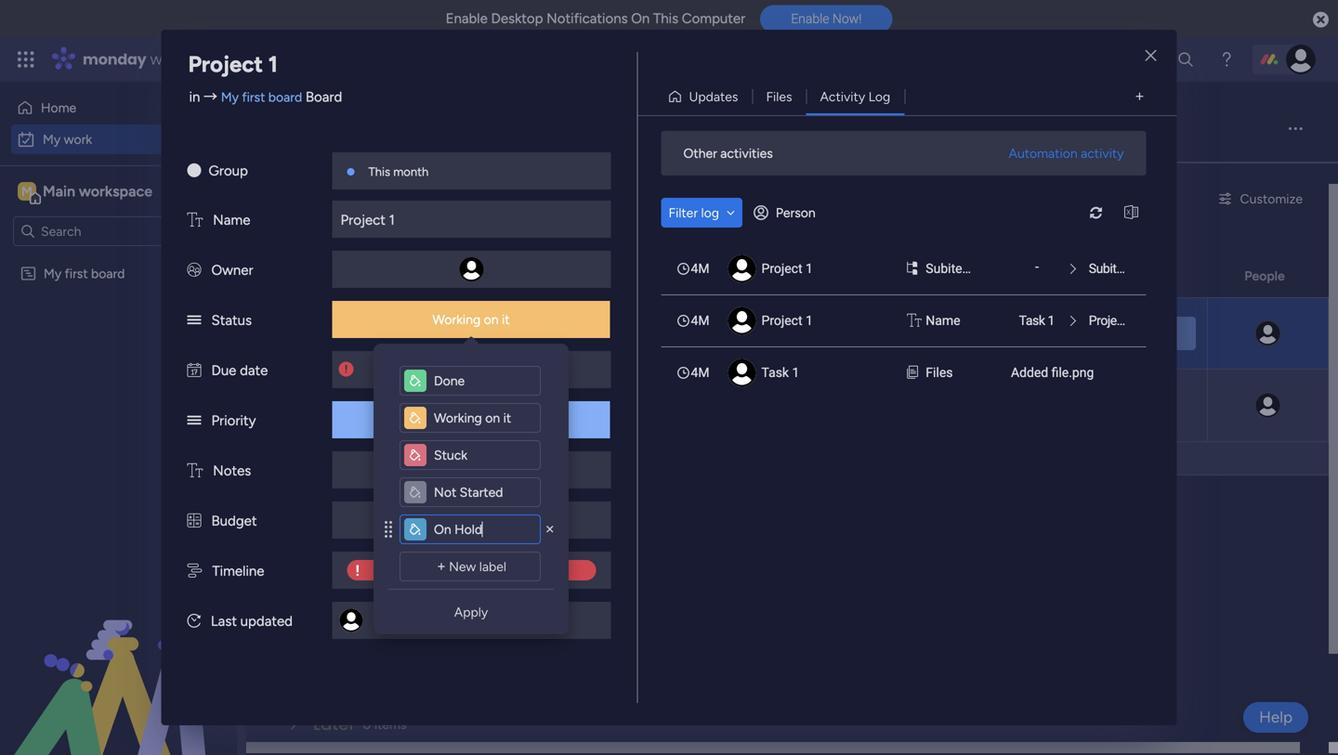 Task type: describe. For each thing, give the bounding box(es) containing it.
name for dapulse text column image related to name
[[213, 212, 250, 229]]

today
[[313, 512, 366, 536]]

new label
[[449, 559, 506, 575]]

next week 0 items
[[313, 646, 450, 670]]

date
[[240, 362, 268, 379]]

this month inside project 1 dialog
[[368, 164, 429, 179]]

nov 16, 2023 for v2 overdue deadline image
[[810, 326, 881, 341]]

v2 status image for priority
[[187, 413, 201, 429]]

week for this week
[[352, 579, 396, 603]]

on
[[631, 10, 650, 27]]

new item
[[282, 191, 338, 207]]

→
[[204, 89, 218, 105]]

workspace selection element
[[18, 180, 155, 204]]

board down 1 button on the left
[[357, 381, 391, 396]]

items inside this week 0 items
[[415, 583, 447, 599]]

items inside past dates 2 items
[[421, 271, 454, 287]]

log
[[869, 89, 891, 105]]

new label button
[[400, 552, 541, 582]]

help
[[1259, 708, 1293, 727]]

1 vertical spatial task
[[762, 365, 789, 381]]

dapulse date column image
[[187, 362, 201, 379]]

priority inside project 1 dialog
[[211, 413, 256, 429]]

ago
[[432, 613, 452, 628]]

computer
[[682, 10, 745, 27]]

monday
[[83, 49, 146, 70]]

this up next
[[313, 579, 347, 603]]

1 my first board button from the top
[[304, 306, 396, 326]]

2 my first board button from the top
[[304, 378, 396, 399]]

files inside list box
[[926, 365, 953, 381]]

v2 sun image
[[187, 163, 201, 179]]

this up the action
[[415, 381, 438, 396]]

apply button
[[388, 598, 554, 627]]

notifications
[[547, 10, 628, 27]]

home link
[[11, 93, 226, 123]]

john smith image
[[1286, 45, 1316, 74]]

my first board for 2nd my first board button from the bottom of the page
[[309, 308, 391, 324]]

filter log
[[669, 205, 719, 221]]

1 horizontal spatial working on it
[[952, 326, 1029, 342]]

person button
[[746, 198, 827, 228]]

label
[[479, 559, 506, 575]]

today 0 items
[[313, 512, 417, 536]]

select product image
[[17, 50, 35, 69]]

my first board list box
[[0, 254, 237, 540]]

home option
[[11, 93, 226, 123]]

first down the "past"
[[331, 308, 354, 324]]

2 add label field from the top
[[430, 408, 536, 428]]

first down v2 overdue deadline icon on the left
[[331, 381, 354, 396]]

now!
[[833, 11, 862, 26]]

people
[[1245, 268, 1285, 284]]

v2 pulse updated log image
[[187, 613, 201, 630]]

notes
[[213, 463, 251, 480]]

updates button
[[660, 82, 752, 112]]

2023 for v2 overdue deadline icon on the left
[[479, 362, 507, 377]]

0 vertical spatial status
[[968, 268, 1006, 284]]

activity log
[[820, 89, 891, 105]]

2 vertical spatial month
[[442, 381, 480, 396]]

board inside "in → my first board board"
[[268, 89, 302, 105]]

Filter dashboard by text search field
[[353, 184, 522, 214]]

0 inside this week 0 items
[[403, 583, 411, 599]]

add view image
[[1136, 90, 1144, 103]]

add
[[315, 451, 339, 467]]

workspace image
[[18, 181, 36, 202]]

later 0 items
[[313, 713, 406, 736]]

board
[[306, 89, 342, 105]]

1 horizontal spatial working
[[952, 326, 1000, 342]]

project 1 button
[[498, 378, 560, 399]]

it inside project 1 dialog
[[502, 312, 510, 328]]

work for monday
[[150, 49, 184, 70]]

dapulse text column image for name
[[187, 212, 203, 229]]

new for new item
[[282, 191, 309, 207]]

search everything image
[[1176, 50, 1195, 69]]

customize button
[[1210, 184, 1310, 214]]

1 vertical spatial subitem
[[332, 408, 388, 425]]

0 vertical spatial task
[[1019, 313, 1045, 329]]

dapulse text column image
[[907, 311, 922, 331]]

timeline
[[212, 563, 264, 580]]

past
[[313, 267, 350, 290]]

filter
[[669, 205, 698, 221]]

Search in workspace field
[[39, 221, 155, 242]]

filter log button
[[661, 198, 742, 228]]

1 add label field from the top
[[430, 371, 536, 391]]

lottie animation image
[[0, 568, 237, 756]]

0 inside next week 0 items
[[406, 650, 415, 666]]

automation
[[1009, 145, 1078, 161]]

new item button
[[274, 184, 345, 214]]

subitems
[[926, 261, 980, 276]]

refresh image
[[1081, 206, 1111, 220]]

other
[[684, 145, 717, 161]]

activity log button
[[806, 82, 904, 112]]

my work
[[274, 107, 399, 149]]

main workspace
[[43, 183, 152, 200]]

close image
[[1145, 49, 1157, 63]]

last
[[211, 613, 237, 630]]

dapulse text column image for notes
[[187, 463, 203, 480]]

group
[[209, 163, 248, 179]]

2
[[411, 271, 418, 287]]

4 add label field from the top
[[430, 519, 536, 540]]

item inside button
[[312, 191, 338, 207]]

$100
[[458, 513, 485, 528]]

2 vertical spatial this month
[[415, 381, 480, 396]]

action
[[437, 464, 473, 479]]

dapulse timeline column image
[[187, 563, 202, 580]]

help button
[[1244, 703, 1308, 733]]

first inside "in → my first board board"
[[242, 89, 265, 105]]

home
[[41, 100, 76, 116]]

my first board for 2nd my first board button
[[309, 381, 391, 396]]

work
[[324, 107, 399, 149]]

my work link
[[11, 125, 226, 154]]

4m for subitems
[[691, 261, 710, 276]]

1 vertical spatial task 1
[[762, 365, 800, 381]]

1 vertical spatial this month
[[415, 308, 480, 324]]

v2 subtasks column small image
[[907, 259, 917, 279]]

enable now!
[[791, 11, 862, 26]]

files button
[[752, 82, 806, 112]]

enable desktop notifications on this computer
[[446, 10, 745, 27]]

added file.png
[[1011, 365, 1094, 381]]

log
[[701, 205, 719, 221]]

working on it inside project 1 dialog
[[433, 312, 510, 328]]

file.png
[[1052, 365, 1094, 381]]

in
[[189, 89, 200, 105]]

desktop
[[491, 10, 543, 27]]



Task type: locate. For each thing, give the bounding box(es) containing it.
nov 16, 2023 inside project 1 dialog
[[436, 362, 507, 377]]

this month button right 1 button on the left
[[409, 378, 485, 399]]

0 horizontal spatial priority
[[211, 413, 256, 429]]

this month button down 2
[[409, 306, 485, 326]]

month
[[393, 164, 429, 179], [442, 308, 480, 324], [442, 381, 480, 396]]

other activities
[[684, 145, 773, 161]]

m
[[21, 184, 32, 199]]

list box
[[661, 243, 1146, 399]]

new left label
[[449, 559, 476, 575]]

item
[[312, 191, 338, 207], [342, 451, 368, 467]]

0
[[374, 516, 382, 532], [403, 583, 411, 599], [406, 650, 415, 666], [363, 717, 371, 733]]

on up added on the right
[[1003, 326, 1018, 342]]

task 1 up added on the right
[[1019, 313, 1055, 329]]

1 vertical spatial nov
[[436, 362, 459, 377]]

board left board
[[268, 89, 302, 105]]

management
[[187, 49, 289, 70]]

0 up months
[[403, 583, 411, 599]]

0 vertical spatial dapulse text column image
[[187, 212, 203, 229]]

1 vertical spatial 4m
[[691, 313, 710, 329]]

my down home
[[43, 131, 61, 147]]

None search field
[[353, 184, 522, 214]]

0 vertical spatial 2023
[[853, 326, 881, 341]]

v2 file column image
[[907, 363, 918, 383]]

4m for files
[[691, 365, 710, 381]]

person
[[776, 205, 816, 221]]

in → my first board board
[[189, 89, 342, 105]]

my inside list box
[[44, 266, 62, 282]]

0 vertical spatial new
[[282, 191, 309, 207]]

1 horizontal spatial it
[[1021, 326, 1029, 342]]

0 right later
[[363, 717, 371, 733]]

subitem inside project 1 dialog
[[1089, 261, 1134, 276]]

it up added on the right
[[1021, 326, 1029, 342]]

activities
[[720, 145, 773, 161]]

1 horizontal spatial new
[[449, 559, 476, 575]]

0 vertical spatial work
[[150, 49, 184, 70]]

2 vertical spatial my first board
[[309, 381, 391, 396]]

1 vertical spatial name
[[926, 313, 961, 329]]

my inside option
[[43, 131, 61, 147]]

0 vertical spatial 16,
[[835, 326, 850, 341]]

new down the my work
[[282, 191, 309, 207]]

0 vertical spatial low
[[1123, 326, 1147, 342]]

months
[[388, 613, 429, 628]]

1 vertical spatial 2023
[[479, 362, 507, 377]]

search image
[[500, 191, 515, 206]]

0 horizontal spatial item
[[312, 191, 338, 207]]

items
[[421, 271, 454, 287], [476, 464, 506, 479], [385, 516, 417, 532], [415, 583, 447, 599], [418, 650, 450, 666], [374, 717, 406, 733]]

1 vertical spatial low
[[459, 412, 483, 428]]

0 horizontal spatial nov 16, 2023
[[436, 362, 507, 377]]

name for dapulse text column icon
[[926, 313, 961, 329]]

2023
[[853, 326, 881, 341], [479, 362, 507, 377]]

this month button
[[409, 306, 485, 326], [409, 378, 485, 399]]

project 1
[[188, 51, 278, 78], [341, 212, 395, 229], [762, 261, 813, 276], [762, 313, 813, 329], [1089, 313, 1137, 329], [309, 335, 367, 353], [504, 381, 554, 396]]

project inside the project 1 button
[[504, 381, 546, 396]]

my work option
[[11, 125, 226, 154]]

due date
[[211, 362, 268, 379]]

low
[[1123, 326, 1147, 342], [459, 412, 483, 428]]

1 vertical spatial status
[[211, 312, 252, 329]]

my inside "in → my first board board"
[[221, 89, 239, 105]]

my first board button
[[304, 306, 396, 326], [304, 378, 396, 399]]

option
[[0, 257, 237, 261]]

v2 overdue deadline image
[[339, 361, 354, 379]]

nov right 1 button on the left
[[436, 362, 459, 377]]

0 horizontal spatial work
[[64, 131, 92, 147]]

Default Label field
[[430, 482, 536, 503]]

dapulse close image
[[1313, 11, 1329, 30]]

status down owner
[[211, 312, 252, 329]]

my first board link
[[221, 89, 302, 105]]

week down 4
[[355, 646, 399, 670]]

1 vertical spatial priority
[[211, 413, 256, 429]]

automation activity
[[1009, 145, 1124, 161]]

lottie animation element
[[0, 568, 237, 756]]

0 horizontal spatial on
[[484, 312, 499, 328]]

it
[[502, 312, 510, 328], [1021, 326, 1029, 342]]

my down the "past"
[[309, 308, 327, 324]]

0 horizontal spatial files
[[766, 89, 792, 105]]

this week 0 items
[[313, 579, 447, 603]]

files left activity at the top
[[766, 89, 792, 105]]

0 horizontal spatial 2023
[[479, 362, 507, 377]]

name right dapulse text column icon
[[926, 313, 961, 329]]

subitem
[[1089, 261, 1134, 276], [332, 408, 388, 425]]

0 vertical spatial subitem 1
[[1089, 261, 1144, 276]]

0 horizontal spatial low
[[459, 412, 483, 428]]

items up default label field at bottom
[[476, 464, 506, 479]]

status right "v2 subtasks column small" image
[[968, 268, 1006, 284]]

0 vertical spatial my first board button
[[304, 306, 396, 326]]

dapulse text column image down the v2 sun image
[[187, 212, 203, 229]]

board
[[268, 89, 302, 105], [91, 266, 125, 282], [357, 308, 391, 324], [357, 381, 391, 396]]

+ add item
[[304, 451, 368, 467]]

1 horizontal spatial nov
[[810, 326, 832, 341]]

0 horizontal spatial task
[[762, 365, 789, 381]]

column header
[[773, 260, 918, 292]]

working
[[433, 312, 481, 328], [952, 326, 1000, 342]]

monday marketplace image
[[1131, 50, 1150, 69]]

this month left the project 1 button
[[415, 381, 480, 396]]

1 vertical spatial work
[[64, 131, 92, 147]]

due
[[211, 362, 236, 379]]

angle down image
[[727, 206, 735, 219]]

later
[[313, 713, 355, 736]]

my right →
[[221, 89, 239, 105]]

items right today
[[385, 516, 417, 532]]

task 1 down v2 overdue deadline image
[[762, 365, 800, 381]]

status inside project 1 dialog
[[211, 312, 252, 329]]

new
[[282, 191, 309, 207], [449, 559, 476, 575]]

dapulse text column image
[[187, 212, 203, 229], [187, 463, 203, 480]]

16,
[[835, 326, 850, 341], [462, 362, 476, 377]]

items inside project 1 dialog
[[476, 464, 506, 479]]

16, right 1 button on the left
[[462, 362, 476, 377]]

my first board button up + add item
[[304, 378, 396, 399]]

2 vertical spatial 4m
[[691, 365, 710, 381]]

4
[[378, 613, 385, 628]]

working on it up added on the right
[[952, 326, 1029, 342]]

0 horizontal spatial 16,
[[462, 362, 476, 377]]

1 horizontal spatial 2023
[[853, 326, 881, 341]]

2 this month button from the top
[[409, 378, 485, 399]]

0 vertical spatial name
[[213, 212, 250, 229]]

on up the project 1 button
[[484, 312, 499, 328]]

added
[[1011, 365, 1048, 381]]

1 horizontal spatial task
[[1019, 313, 1045, 329]]

nov for v2 overdue deadline icon on the left
[[436, 362, 459, 377]]

name down group at the top
[[213, 212, 250, 229]]

enable left now! on the top
[[791, 11, 829, 26]]

first inside list box
[[65, 266, 88, 282]]

updates
[[689, 89, 738, 105]]

1 horizontal spatial 16,
[[835, 326, 850, 341]]

2 dapulse text column image from the top
[[187, 463, 203, 480]]

v2 overdue deadline image
[[780, 325, 795, 342]]

on
[[484, 312, 499, 328], [1003, 326, 1018, 342]]

1 4m from the top
[[691, 261, 710, 276]]

0 vertical spatial priority
[[1110, 268, 1154, 284]]

1 vertical spatial my first board
[[309, 308, 391, 324]]

0 vertical spatial v2 status image
[[187, 312, 201, 329]]

nov right v2 overdue deadline image
[[810, 326, 832, 341]]

work inside option
[[64, 131, 92, 147]]

working right 1 button on the left
[[433, 312, 481, 328]]

0 vertical spatial task 1
[[1019, 313, 1055, 329]]

2023 up the project 1 button
[[479, 362, 507, 377]]

enable for enable desktop notifications on this computer
[[446, 10, 488, 27]]

0 right today
[[374, 516, 382, 532]]

1 horizontal spatial task 1
[[1019, 313, 1055, 329]]

1 vertical spatial 16,
[[462, 362, 476, 377]]

main
[[43, 183, 75, 200]]

activity
[[820, 89, 865, 105]]

working on it up the project 1 button
[[433, 312, 510, 328]]

work for my
[[64, 131, 92, 147]]

my up add
[[309, 381, 327, 396]]

owner
[[211, 262, 253, 279]]

subitem 1 down export to excel icon
[[1089, 261, 1144, 276]]

apply
[[454, 605, 488, 620]]

items inside today 0 items
[[385, 516, 417, 532]]

board inside list box
[[91, 266, 125, 282]]

files inside button
[[766, 89, 792, 105]]

nov inside project 1 dialog
[[436, 362, 459, 377]]

nov 16, 2023 up the project 1 button
[[436, 362, 507, 377]]

project 1 inside button
[[504, 381, 554, 396]]

0 vertical spatial 4m
[[691, 261, 710, 276]]

activity
[[1081, 145, 1124, 161]]

1 horizontal spatial on
[[1003, 326, 1018, 342]]

2023 for v2 overdue deadline image
[[853, 326, 881, 341]]

first down search in workspace 'field'
[[65, 266, 88, 282]]

1 vertical spatial dapulse text column image
[[187, 463, 203, 480]]

items down ago
[[418, 650, 450, 666]]

month up filter dashboard by text search box
[[393, 164, 429, 179]]

items right 2
[[421, 271, 454, 287]]

0 inside today 0 items
[[374, 516, 382, 532]]

Add Label field
[[430, 371, 536, 391], [430, 408, 536, 428], [430, 445, 536, 466], [430, 519, 536, 540]]

my first board down search in workspace 'field'
[[44, 266, 125, 282]]

this month down 2
[[415, 308, 480, 324]]

new inside 'button'
[[449, 559, 476, 575]]

subitem 1 inside project 1 dialog
[[1089, 261, 1144, 276]]

working inside project 1 dialog
[[433, 312, 481, 328]]

working right dapulse text column icon
[[952, 326, 1000, 342]]

0 vertical spatial this month
[[368, 164, 429, 179]]

name
[[213, 212, 250, 229], [926, 313, 961, 329]]

1 enable from the left
[[446, 10, 488, 27]]

subitem 1 down v2 overdue deadline icon on the left
[[332, 408, 398, 425]]

item down the my work
[[312, 191, 338, 207]]

1 vertical spatial this month button
[[409, 378, 485, 399]]

0 vertical spatial this month button
[[409, 306, 485, 326]]

task up added on the right
[[1019, 313, 1045, 329]]

my first board
[[44, 266, 125, 282], [309, 308, 391, 324], [309, 381, 391, 396]]

week up 4
[[352, 579, 396, 603]]

my first board down the "past"
[[309, 308, 391, 324]]

enable
[[446, 10, 488, 27], [791, 11, 829, 26]]

on inside project 1 dialog
[[484, 312, 499, 328]]

0 horizontal spatial enable
[[446, 10, 488, 27]]

new inside button
[[282, 191, 309, 207]]

0 inside 'later 0 items'
[[363, 717, 371, 733]]

nov for v2 overdue deadline image
[[810, 326, 832, 341]]

0 vertical spatial item
[[312, 191, 338, 207]]

1 vertical spatial subitem 1
[[332, 408, 398, 425]]

my first board down v2 overdue deadline icon on the left
[[309, 381, 391, 396]]

items right later
[[374, 717, 406, 733]]

v2 multiple person column image
[[187, 262, 201, 279]]

4m for name
[[691, 313, 710, 329]]

1 horizontal spatial status
[[968, 268, 1006, 284]]

automation activity button
[[1001, 138, 1131, 168]]

files right 'v2 file column' icon
[[926, 365, 953, 381]]

2023 left dapulse text column icon
[[853, 326, 881, 341]]

this down work
[[368, 164, 390, 179]]

my work
[[43, 131, 92, 147]]

0 horizontal spatial nov
[[436, 362, 459, 377]]

1 horizontal spatial priority
[[1110, 268, 1154, 284]]

1 v2 status image from the top
[[187, 312, 201, 329]]

1 vertical spatial nov 16, 2023
[[436, 362, 507, 377]]

0 horizontal spatial working
[[433, 312, 481, 328]]

3 4m from the top
[[691, 365, 710, 381]]

export to excel image
[[1117, 206, 1146, 220]]

this
[[653, 10, 678, 27], [368, 164, 390, 179], [415, 308, 438, 324], [415, 381, 438, 396], [313, 579, 347, 603]]

work right monday
[[150, 49, 184, 70]]

0 vertical spatial nov
[[810, 326, 832, 341]]

1 button
[[375, 308, 387, 380]]

0 horizontal spatial new
[[282, 191, 309, 207]]

enable now! button
[[760, 5, 892, 33]]

1 vertical spatial files
[[926, 365, 953, 381]]

customize
[[1240, 191, 1303, 207]]

1 vertical spatial my first board button
[[304, 378, 396, 399]]

16, for v2 overdue deadline image
[[835, 326, 850, 341]]

hide button
[[541, 184, 609, 214]]

my first board inside list box
[[44, 266, 125, 282]]

enable for enable now!
[[791, 11, 829, 26]]

0 horizontal spatial name
[[213, 212, 250, 229]]

task down v2 overdue deadline image
[[762, 365, 789, 381]]

0 vertical spatial week
[[352, 579, 396, 603]]

this inside project 1 dialog
[[368, 164, 390, 179]]

0 horizontal spatial working on it
[[433, 312, 510, 328]]

0 vertical spatial files
[[766, 89, 792, 105]]

1 horizontal spatial nov 16, 2023
[[810, 326, 881, 341]]

list box containing 4m
[[661, 243, 1146, 399]]

1 vertical spatial v2 status image
[[187, 413, 201, 429]]

0 horizontal spatial status
[[211, 312, 252, 329]]

monday work management
[[83, 49, 289, 70]]

2 v2 status image from the top
[[187, 413, 201, 429]]

dates
[[354, 267, 404, 290]]

my down board
[[274, 107, 317, 149]]

past dates 2 items
[[313, 267, 454, 290]]

subitem 1
[[1089, 261, 1144, 276], [332, 408, 398, 425]]

1 this month button from the top
[[409, 306, 485, 326]]

help image
[[1217, 50, 1236, 69]]

2023 inside project 1 dialog
[[479, 362, 507, 377]]

1 horizontal spatial files
[[926, 365, 953, 381]]

week for next week
[[355, 646, 399, 670]]

0 vertical spatial my first board
[[44, 266, 125, 282]]

priority down export to excel icon
[[1110, 268, 1154, 284]]

priority up notes
[[211, 413, 256, 429]]

16, for v2 overdue deadline icon on the left
[[462, 362, 476, 377]]

1
[[268, 51, 278, 78], [389, 212, 395, 229], [806, 261, 813, 276], [1137, 261, 1144, 276], [806, 313, 813, 329], [1048, 313, 1055, 329], [1130, 313, 1137, 329], [361, 335, 367, 353], [378, 337, 383, 350], [792, 365, 800, 381], [549, 381, 554, 396], [391, 408, 398, 425]]

0 vertical spatial subitem
[[1089, 261, 1134, 276]]

month left the project 1 button
[[442, 381, 480, 396]]

first down 'management'
[[242, 89, 265, 105]]

work
[[150, 49, 184, 70], [64, 131, 92, 147]]

this month up filter dashboard by text search box
[[368, 164, 429, 179]]

v2 status image down dapulse date column image
[[187, 413, 201, 429]]

work down home
[[64, 131, 92, 147]]

items up ago
[[415, 583, 447, 599]]

v2 status image
[[187, 312, 201, 329], [187, 413, 201, 429]]

0 horizontal spatial subitem 1
[[332, 408, 398, 425]]

1 horizontal spatial enable
[[791, 11, 829, 26]]

item right add
[[342, 451, 368, 467]]

16, inside project 1 dialog
[[462, 362, 476, 377]]

low inside project 1 dialog
[[459, 412, 483, 428]]

2 4m from the top
[[691, 313, 710, 329]]

this right on
[[653, 10, 678, 27]]

1 horizontal spatial subitem 1
[[1089, 261, 1144, 276]]

2 enable from the left
[[791, 11, 829, 26]]

1 vertical spatial new
[[449, 559, 476, 575]]

this down 2
[[415, 308, 438, 324]]

last updated
[[211, 613, 293, 630]]

16, right v2 overdue deadline image
[[835, 326, 850, 341]]

v2 status image for status
[[187, 312, 201, 329]]

nov 16, 2023 for v2 overdue deadline icon on the left
[[436, 362, 507, 377]]

1 vertical spatial item
[[342, 451, 368, 467]]

3 add label field from the top
[[430, 445, 536, 466]]

workspace
[[79, 183, 152, 200]]

0 horizontal spatial it
[[502, 312, 510, 328]]

next
[[313, 646, 351, 670]]

0 down months
[[406, 650, 415, 666]]

subitem down v2 overdue deadline icon on the left
[[332, 408, 388, 425]]

items inside 'later 0 items'
[[374, 717, 406, 733]]

v2 status image down v2 multiple person column icon
[[187, 312, 201, 329]]

it up the project 1 button
[[502, 312, 510, 328]]

action items
[[437, 464, 506, 479]]

1 horizontal spatial subitem
[[1089, 261, 1134, 276]]

1 horizontal spatial item
[[342, 451, 368, 467]]

board down search in workspace 'field'
[[91, 266, 125, 282]]

1 horizontal spatial low
[[1123, 326, 1147, 342]]

month right 1 button on the left
[[442, 308, 480, 324]]

dapulse text column image left notes
[[187, 463, 203, 480]]

1 dapulse text column image from the top
[[187, 212, 203, 229]]

0 horizontal spatial task 1
[[762, 365, 800, 381]]

1 horizontal spatial name
[[926, 313, 961, 329]]

my first board button down the "past"
[[304, 306, 396, 326]]

first
[[242, 89, 265, 105], [65, 266, 88, 282], [331, 308, 354, 324], [331, 381, 354, 396]]

0 vertical spatial month
[[393, 164, 429, 179]]

list box inside project 1 dialog
[[661, 243, 1146, 399]]

enable left desktop
[[446, 10, 488, 27]]

new for new label
[[449, 559, 476, 575]]

month inside project 1 dialog
[[393, 164, 429, 179]]

dapulse numbers column image
[[187, 513, 201, 530]]

project 1 dialog
[[0, 0, 1338, 756]]

1 horizontal spatial work
[[150, 49, 184, 70]]

enable inside enable now! button
[[791, 11, 829, 26]]

board down the dates on the left top of the page
[[357, 308, 391, 324]]

subitem down refresh image
[[1089, 261, 1134, 276]]

nov 16, 2023 right v2 overdue deadline image
[[810, 326, 881, 341]]

0 horizontal spatial subitem
[[332, 408, 388, 425]]

+
[[304, 451, 312, 467]]

1 vertical spatial week
[[355, 646, 399, 670]]

updated
[[240, 613, 293, 630]]

4 months ago
[[378, 613, 452, 628]]

1 vertical spatial month
[[442, 308, 480, 324]]

my down search in workspace 'field'
[[44, 266, 62, 282]]

budget
[[211, 513, 257, 530]]

0 vertical spatial nov 16, 2023
[[810, 326, 881, 341]]

hide
[[574, 191, 602, 207]]

items inside next week 0 items
[[418, 650, 450, 666]]



Task type: vqa. For each thing, say whether or not it's contained in the screenshot.
see in 'button'
no



